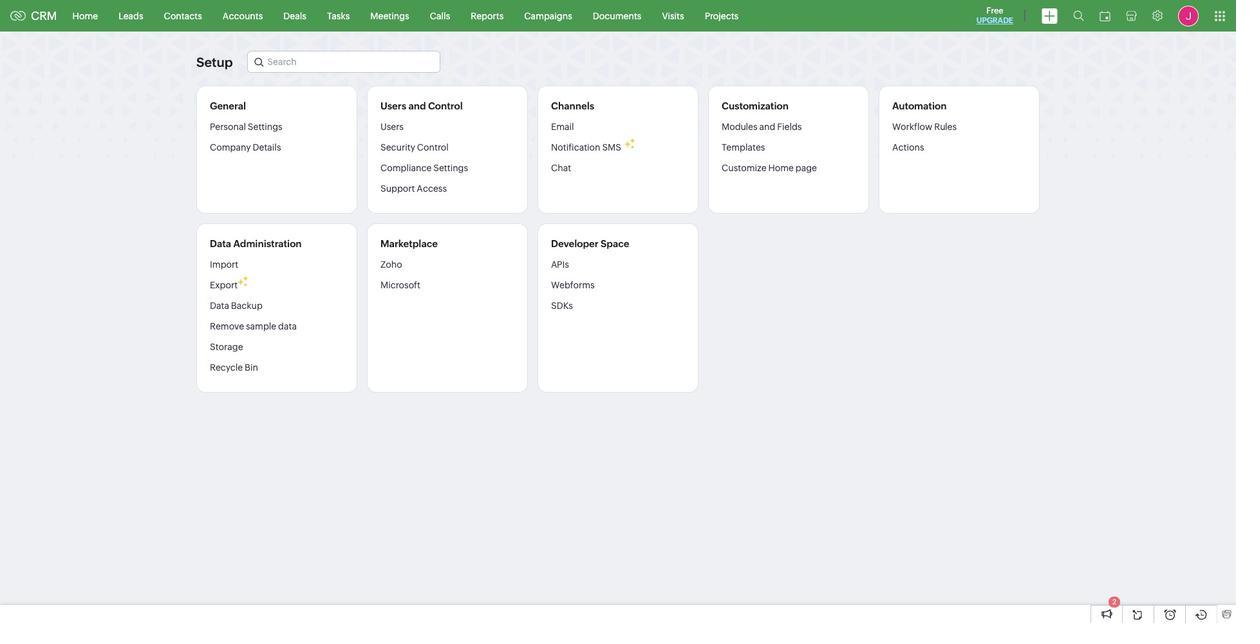 Task type: describe. For each thing, give the bounding box(es) containing it.
reports link
[[461, 0, 514, 31]]

calls
[[430, 11, 450, 21]]

crm link
[[10, 9, 57, 23]]

modules
[[722, 122, 758, 132]]

general
[[210, 100, 246, 111]]

company details
[[210, 142, 281, 153]]

0 vertical spatial control
[[428, 100, 463, 111]]

leads
[[119, 11, 143, 21]]

rules
[[935, 122, 957, 132]]

sample
[[246, 321, 276, 332]]

users for users and control
[[381, 100, 406, 111]]

2
[[1113, 598, 1117, 606]]

company
[[210, 142, 251, 153]]

data administration
[[210, 238, 302, 249]]

personal settings link
[[210, 121, 283, 137]]

meetings link
[[360, 0, 420, 31]]

developer space
[[551, 238, 630, 249]]

compliance
[[381, 163, 432, 173]]

users for users
[[381, 122, 404, 132]]

personal settings
[[210, 122, 283, 132]]

compliance settings link
[[381, 158, 468, 178]]

security control link
[[381, 137, 449, 158]]

webforms link
[[551, 275, 595, 296]]

documents link
[[583, 0, 652, 31]]

support access
[[381, 184, 447, 194]]

support
[[381, 184, 415, 194]]

actions
[[893, 142, 925, 153]]

and for users
[[409, 100, 426, 111]]

compliance settings
[[381, 163, 468, 173]]

channels
[[551, 100, 595, 111]]

apis link
[[551, 259, 569, 275]]

modules and fields
[[722, 122, 802, 132]]

access
[[417, 184, 447, 194]]

leads link
[[108, 0, 154, 31]]

webforms
[[551, 280, 595, 290]]

fields
[[777, 122, 802, 132]]

profile element
[[1171, 0, 1207, 31]]

administration
[[233, 238, 302, 249]]

details
[[253, 142, 281, 153]]

storage
[[210, 342, 243, 352]]

actions link
[[893, 137, 925, 158]]

remove
[[210, 321, 244, 332]]

reports
[[471, 11, 504, 21]]

email
[[551, 122, 574, 132]]

recycle bin link
[[210, 357, 258, 378]]

import
[[210, 260, 238, 270]]

free
[[987, 6, 1004, 15]]

accounts link
[[212, 0, 273, 31]]

page
[[796, 163, 817, 173]]

control inside security control 'link'
[[417, 142, 449, 153]]

customization
[[722, 100, 789, 111]]

bin
[[245, 363, 258, 373]]

contacts
[[164, 11, 202, 21]]

campaigns link
[[514, 0, 583, 31]]

sms
[[602, 142, 621, 153]]

documents
[[593, 11, 642, 21]]

import link
[[210, 259, 238, 275]]

settings for compliance settings
[[434, 163, 468, 173]]

tasks link
[[317, 0, 360, 31]]

settings for personal settings
[[248, 122, 283, 132]]

calls link
[[420, 0, 461, 31]]

deals
[[284, 11, 306, 21]]

users link
[[381, 121, 404, 137]]

upgrade
[[977, 16, 1014, 25]]

microsoft link
[[381, 275, 421, 296]]

visits
[[662, 11, 684, 21]]

crm
[[31, 9, 57, 23]]

apis
[[551, 260, 569, 270]]



Task type: vqa. For each thing, say whether or not it's contained in the screenshot.
General
yes



Task type: locate. For each thing, give the bounding box(es) containing it.
free upgrade
[[977, 6, 1014, 25]]

data backup
[[210, 301, 263, 311]]

workflow
[[893, 122, 933, 132]]

notification
[[551, 142, 601, 153]]

1 vertical spatial users
[[381, 122, 404, 132]]

create menu image
[[1042, 8, 1058, 24]]

home
[[73, 11, 98, 21], [769, 163, 794, 173]]

users up the security
[[381, 122, 404, 132]]

1 vertical spatial settings
[[434, 163, 468, 173]]

0 horizontal spatial and
[[409, 100, 426, 111]]

home link
[[62, 0, 108, 31]]

zoho link
[[381, 259, 402, 275]]

settings up access
[[434, 163, 468, 173]]

export
[[210, 280, 238, 290]]

sdks link
[[551, 296, 573, 316]]

and up security control
[[409, 100, 426, 111]]

create menu element
[[1034, 0, 1066, 31]]

and left fields
[[760, 122, 776, 132]]

data for data backup
[[210, 301, 229, 311]]

0 vertical spatial and
[[409, 100, 426, 111]]

storage link
[[210, 337, 243, 357]]

workflow rules link
[[893, 121, 957, 137]]

campaigns
[[524, 11, 572, 21]]

users
[[381, 100, 406, 111], [381, 122, 404, 132]]

data for data administration
[[210, 238, 231, 249]]

settings up details
[[248, 122, 283, 132]]

visits link
[[652, 0, 695, 31]]

accounts
[[223, 11, 263, 21]]

0 vertical spatial data
[[210, 238, 231, 249]]

customize home page
[[722, 163, 817, 173]]

company details link
[[210, 137, 281, 158]]

1 vertical spatial and
[[760, 122, 776, 132]]

0 horizontal spatial home
[[73, 11, 98, 21]]

1 users from the top
[[381, 100, 406, 111]]

Search text field
[[248, 52, 440, 72]]

control up security control 'link'
[[428, 100, 463, 111]]

1 horizontal spatial and
[[760, 122, 776, 132]]

home left "page"
[[769, 163, 794, 173]]

data down export 'link'
[[210, 301, 229, 311]]

0 vertical spatial users
[[381, 100, 406, 111]]

users up users link
[[381, 100, 406, 111]]

marketplace
[[381, 238, 438, 249]]

2 data from the top
[[210, 301, 229, 311]]

1 vertical spatial control
[[417, 142, 449, 153]]

deals link
[[273, 0, 317, 31]]

developer
[[551, 238, 599, 249]]

search element
[[1066, 0, 1092, 32]]

export link
[[210, 275, 238, 296]]

tasks
[[327, 11, 350, 21]]

security control
[[381, 142, 449, 153]]

projects
[[705, 11, 739, 21]]

space
[[601, 238, 630, 249]]

recycle
[[210, 363, 243, 373]]

zoho
[[381, 260, 402, 270]]

notification sms link
[[551, 137, 621, 158]]

customize home page link
[[722, 158, 817, 178]]

0 horizontal spatial settings
[[248, 122, 283, 132]]

control up compliance settings
[[417, 142, 449, 153]]

search image
[[1074, 10, 1084, 21]]

data backup link
[[210, 296, 263, 316]]

sdks
[[551, 301, 573, 311]]

meetings
[[370, 11, 409, 21]]

support access link
[[381, 178, 447, 199]]

notification sms
[[551, 142, 621, 153]]

remove sample data
[[210, 321, 297, 332]]

templates
[[722, 142, 765, 153]]

projects link
[[695, 0, 749, 31]]

personal
[[210, 122, 246, 132]]

data up import
[[210, 238, 231, 249]]

templates link
[[722, 137, 765, 158]]

profile image
[[1178, 5, 1199, 26]]

microsoft
[[381, 280, 421, 290]]

1 horizontal spatial home
[[769, 163, 794, 173]]

1 vertical spatial home
[[769, 163, 794, 173]]

backup
[[231, 301, 263, 311]]

control
[[428, 100, 463, 111], [417, 142, 449, 153]]

remove sample data link
[[210, 316, 297, 337]]

0 vertical spatial settings
[[248, 122, 283, 132]]

and for modules
[[760, 122, 776, 132]]

modules and fields link
[[722, 121, 802, 137]]

security
[[381, 142, 415, 153]]

2 users from the top
[[381, 122, 404, 132]]

1 data from the top
[[210, 238, 231, 249]]

email link
[[551, 121, 574, 137]]

0 vertical spatial home
[[73, 11, 98, 21]]

contacts link
[[154, 0, 212, 31]]

automation
[[893, 100, 947, 111]]

calendar image
[[1100, 11, 1111, 21]]

home right 'crm'
[[73, 11, 98, 21]]

1 horizontal spatial settings
[[434, 163, 468, 173]]

chat
[[551, 163, 571, 173]]

1 vertical spatial data
[[210, 301, 229, 311]]

recycle bin
[[210, 363, 258, 373]]

None field
[[248, 51, 441, 73]]

chat link
[[551, 158, 571, 178]]

data
[[278, 321, 297, 332]]

customize
[[722, 163, 767, 173]]



